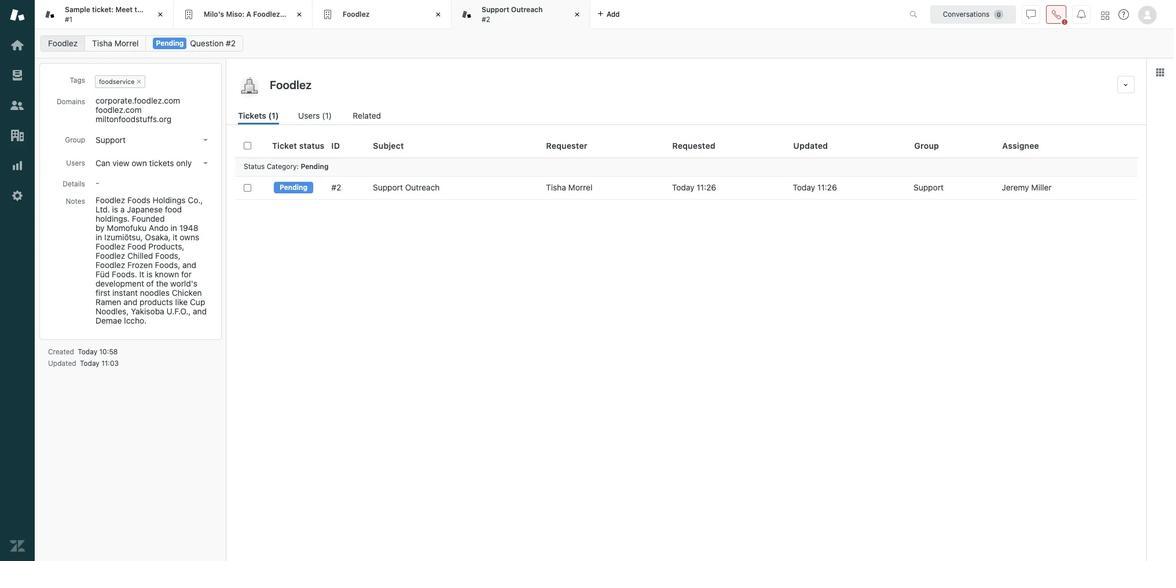 Task type: locate. For each thing, give the bounding box(es) containing it.
support inside support outreach #2
[[482, 5, 510, 14]]

0 horizontal spatial 11:26
[[697, 182, 717, 192]]

organizations image
[[10, 128, 25, 143]]

today
[[672, 182, 695, 192], [793, 182, 816, 192], [78, 348, 97, 356], [80, 359, 100, 368]]

2 vertical spatial pending
[[280, 183, 308, 192]]

question
[[190, 38, 224, 48]]

#2 inside support outreach #2
[[482, 15, 491, 23]]

and up world's
[[183, 260, 196, 270]]

1 horizontal spatial tab
[[452, 0, 591, 29]]

(1) up id
[[322, 111, 332, 120]]

updated
[[794, 141, 828, 150], [48, 359, 76, 368]]

and right u.f.o.,
[[193, 306, 207, 316]]

#1
[[65, 15, 72, 23]]

2 horizontal spatial close image
[[572, 9, 583, 20]]

can view own tickets only
[[96, 158, 192, 168]]

1 vertical spatial tisha morrel
[[546, 182, 593, 192]]

view
[[113, 158, 129, 168]]

tisha morrel down sample ticket: meet the ticket #1
[[92, 38, 139, 48]]

None text field
[[266, 76, 1113, 93]]

pending right :
[[301, 162, 329, 171]]

foodlez.com
[[96, 105, 142, 115]]

related
[[353, 111, 381, 120]]

ticket
[[148, 5, 167, 14]]

miso:
[[226, 10, 245, 18]]

the right of
[[156, 279, 168, 288]]

1 vertical spatial pending
[[301, 162, 329, 171]]

tabs tab list
[[35, 0, 898, 29]]

tisha morrel inside "secondary" element
[[92, 38, 139, 48]]

pending
[[156, 39, 184, 47], [301, 162, 329, 171], [280, 183, 308, 192]]

foodservice link
[[99, 78, 135, 85]]

0 horizontal spatial today 11:26
[[672, 182, 717, 192]]

1 today 11:26 from the left
[[672, 182, 717, 192]]

2 close image from the left
[[433, 9, 444, 20]]

1 horizontal spatial outreach
[[511, 5, 543, 14]]

outreach inside grid
[[405, 182, 440, 192]]

users
[[298, 111, 320, 120], [66, 159, 85, 167]]

own
[[132, 158, 147, 168]]

users for users (1)
[[298, 111, 320, 120]]

1 horizontal spatial users
[[298, 111, 320, 120]]

created
[[48, 348, 74, 356]]

(1) for users (1)
[[322, 111, 332, 120]]

1 (1) from the left
[[268, 111, 279, 120]]

updated inside created today 10:58 updated today 11:03
[[48, 359, 76, 368]]

0 vertical spatial morrel
[[115, 38, 139, 48]]

the
[[135, 5, 146, 14], [156, 279, 168, 288]]

tisha down sample ticket: meet the ticket #1
[[92, 38, 112, 48]]

1 vertical spatial and
[[193, 306, 207, 316]]

0 vertical spatial the
[[135, 5, 146, 14]]

1 close image from the left
[[155, 9, 166, 20]]

pending down ticket
[[156, 39, 184, 47]]

tags
[[70, 76, 85, 85]]

1 horizontal spatial close image
[[433, 9, 444, 20]]

holdings.
[[96, 214, 130, 224]]

support inside button
[[96, 135, 126, 145]]

0 horizontal spatial users
[[66, 159, 85, 167]]

close image
[[155, 9, 166, 20], [433, 9, 444, 20], [572, 9, 583, 20]]

11:26
[[697, 182, 717, 192], [818, 182, 837, 192]]

foodlez up holdings. at the left top of the page
[[96, 195, 125, 205]]

tab
[[35, 0, 174, 29], [452, 0, 591, 29]]

requester
[[546, 141, 588, 150]]

is
[[147, 269, 153, 279]]

None checkbox
[[244, 184, 251, 191]]

0 horizontal spatial tisha morrel
[[92, 38, 139, 48]]

0 horizontal spatial tisha
[[92, 38, 112, 48]]

the right "meet"
[[135, 5, 146, 14]]

outreach inside support outreach #2
[[511, 5, 543, 14]]

3 close image from the left
[[572, 9, 583, 20]]

0 horizontal spatial outreach
[[405, 182, 440, 192]]

category
[[267, 162, 297, 171]]

products
[[140, 297, 173, 307]]

tisha morrel down requester
[[546, 182, 593, 192]]

2 horizontal spatial #2
[[482, 15, 491, 23]]

1 horizontal spatial morrel
[[569, 182, 593, 192]]

1 vertical spatial morrel
[[569, 182, 593, 192]]

pending down :
[[280, 183, 308, 192]]

1 vertical spatial updated
[[48, 359, 76, 368]]

morrel down sample ticket: meet the ticket #1
[[115, 38, 139, 48]]

1 tab from the left
[[35, 0, 174, 29]]

1 vertical spatial #2
[[226, 38, 236, 48]]

1 horizontal spatial tisha morrel
[[546, 182, 593, 192]]

in izumiōtsu, osaka,
[[96, 232, 171, 242]]

foodlez
[[253, 10, 280, 18], [343, 10, 370, 18], [48, 38, 78, 48], [96, 195, 125, 205], [96, 242, 125, 251], [96, 251, 125, 261], [96, 260, 125, 270]]

0 horizontal spatial morrel
[[115, 38, 139, 48]]

get help image
[[1119, 9, 1130, 20]]

1 horizontal spatial #2
[[332, 182, 341, 192]]

milo's miso: a foodlez subsidiary
[[204, 10, 318, 18]]

1 vertical spatial the
[[156, 279, 168, 288]]

arrow down image
[[203, 139, 208, 141]]

#2
[[482, 15, 491, 23], [226, 38, 236, 48], [332, 182, 341, 192]]

11:03
[[101, 359, 119, 368]]

customers image
[[10, 98, 25, 113]]

milo's miso: a foodlez subsidiary tab
[[174, 0, 318, 29]]

tisha
[[92, 38, 112, 48], [546, 182, 566, 192]]

the inside sample ticket: meet the ticket #1
[[135, 5, 146, 14]]

0 vertical spatial tisha
[[92, 38, 112, 48]]

morrel inside "secondary" element
[[115, 38, 139, 48]]

0 vertical spatial updated
[[794, 141, 828, 150]]

support outreach #2
[[482, 5, 543, 23]]

1 horizontal spatial (1)
[[322, 111, 332, 120]]

foods, down products,
[[155, 260, 180, 270]]

2 vertical spatial #2
[[332, 182, 341, 192]]

0 horizontal spatial group
[[65, 136, 85, 144]]

0 horizontal spatial tab
[[35, 0, 174, 29]]

outreach for support outreach
[[405, 182, 440, 192]]

(1)
[[268, 111, 279, 120], [322, 111, 332, 120]]

1 horizontal spatial updated
[[794, 141, 828, 150]]

Select All Tickets checkbox
[[244, 142, 251, 150]]

tisha morrel link
[[85, 35, 146, 52]]

foodlez down #1
[[48, 38, 78, 48]]

miller
[[1032, 182, 1052, 192]]

0 vertical spatial users
[[298, 111, 320, 120]]

users up status
[[298, 111, 320, 120]]

0 vertical spatial pending
[[156, 39, 184, 47]]

0 vertical spatial tisha morrel
[[92, 38, 139, 48]]

1 horizontal spatial 11:26
[[818, 182, 837, 192]]

group
[[65, 136, 85, 144], [915, 141, 940, 150]]

grid
[[226, 134, 1147, 561]]

support button
[[92, 132, 213, 148]]

1 vertical spatial users
[[66, 159, 85, 167]]

milo's
[[204, 10, 224, 18]]

users up details
[[66, 159, 85, 167]]

füd
[[96, 269, 110, 279]]

2 (1) from the left
[[322, 111, 332, 120]]

assignee
[[1003, 141, 1040, 150]]

support outreach link
[[373, 182, 440, 193]]

0 horizontal spatial the
[[135, 5, 146, 14]]

the inside foodlez foods holdings co., ltd. is a japanese food holdings. founded by momofuku ando in 1948 in izumiōtsu, osaka, it owns foodlez food products, foodlez chilled foods, foodlez frozen foods, and füd foods. it is known for development of the world's first instant noodles chicken ramen and products like cup noodles, yakisoba u.f.o., and demae iccho.
[[156, 279, 168, 288]]

1 vertical spatial outreach
[[405, 182, 440, 192]]

0 horizontal spatial (1)
[[268, 111, 279, 120]]

foodservice menu
[[93, 73, 212, 90]]

sample
[[65, 5, 90, 14]]

tisha inside "secondary" element
[[92, 38, 112, 48]]

1 11:26 from the left
[[697, 182, 717, 192]]

1 vertical spatial tisha
[[546, 182, 566, 192]]

tickets (1) link
[[238, 109, 279, 125]]

can view own tickets only button
[[92, 155, 213, 171]]

0 horizontal spatial #2
[[226, 38, 236, 48]]

2 tab from the left
[[452, 0, 591, 29]]

foodlez right subsidiary
[[343, 10, 370, 18]]

zendesk image
[[10, 539, 25, 554]]

morrel inside grid
[[569, 182, 593, 192]]

of
[[146, 279, 154, 288]]

notifications image
[[1077, 10, 1087, 19]]

1 horizontal spatial the
[[156, 279, 168, 288]]

ramen and
[[96, 297, 137, 307]]

founded
[[132, 214, 165, 224]]

0 vertical spatial #2
[[482, 15, 491, 23]]

requested
[[673, 141, 716, 150]]

support outreach
[[373, 182, 440, 192]]

morrel down requester
[[569, 182, 593, 192]]

support
[[482, 5, 510, 14], [96, 135, 126, 145], [373, 182, 403, 192], [914, 182, 944, 192]]

10:58
[[99, 348, 118, 356]]

(1) inside 'link'
[[268, 111, 279, 120]]

grid containing ticket status
[[226, 134, 1147, 561]]

0 vertical spatial outreach
[[511, 5, 543, 14]]

foods,
[[155, 251, 181, 261], [155, 260, 180, 270]]

2 11:26 from the left
[[818, 182, 837, 192]]

yakisoba
[[131, 306, 164, 316]]

0 horizontal spatial close image
[[155, 9, 166, 20]]

0 horizontal spatial updated
[[48, 359, 76, 368]]

1 horizontal spatial today 11:26
[[793, 182, 837, 192]]

(1) right the tickets
[[268, 111, 279, 120]]

tisha down requester
[[546, 182, 566, 192]]

add button
[[591, 0, 627, 28]]



Task type: describe. For each thing, give the bounding box(es) containing it.
corporate.foodlez.com foodlez.com miltonfoodstuffs.org
[[96, 96, 182, 124]]

tab containing support outreach
[[452, 0, 591, 29]]

zendesk support image
[[10, 8, 25, 23]]

frozen
[[127, 260, 153, 270]]

#2 inside "secondary" element
[[226, 38, 236, 48]]

arrow down image
[[203, 162, 208, 165]]

foodlez foods holdings co., ltd. is a japanese food holdings. founded by momofuku ando in 1948 in izumiōtsu, osaka, it owns foodlez food products, foodlez chilled foods, foodlez frozen foods, and füd foods. it is known for development of the world's first instant noodles chicken ramen and products like cup noodles, yakisoba u.f.o., and demae iccho.
[[96, 195, 209, 326]]

can
[[96, 158, 110, 168]]

known
[[155, 269, 179, 279]]

close image
[[294, 9, 305, 20]]

button displays agent's chat status as invisible. image
[[1027, 10, 1036, 19]]

admin image
[[10, 188, 25, 203]]

owns
[[180, 232, 199, 242]]

foodservice
[[99, 78, 135, 85]]

ticket status
[[272, 141, 325, 150]]

holdings
[[153, 195, 186, 205]]

0 vertical spatial and
[[183, 260, 196, 270]]

id
[[332, 141, 340, 150]]

co.,
[[188, 195, 203, 205]]

apps image
[[1156, 68, 1165, 77]]

ticket:
[[92, 5, 114, 14]]

zendesk products image
[[1102, 11, 1110, 19]]

icon_org image
[[238, 76, 261, 99]]

secondary element
[[35, 32, 1175, 55]]

subsidiary
[[282, 10, 318, 18]]

main element
[[0, 0, 35, 561]]

status category : pending
[[244, 162, 329, 171]]

get started image
[[10, 38, 25, 53]]

jeremy
[[1002, 182, 1030, 192]]

food
[[165, 204, 182, 214]]

miltonfoodstuffs.org
[[96, 114, 172, 124]]

iccho.
[[124, 316, 147, 326]]

foodlez tab
[[313, 0, 452, 29]]

food
[[127, 242, 146, 251]]

tickets
[[238, 111, 266, 120]]

for
[[181, 269, 192, 279]]

foods.
[[112, 269, 137, 279]]

tickets (1)
[[238, 111, 279, 120]]

chilled
[[127, 251, 153, 261]]

pending inside "secondary" element
[[156, 39, 184, 47]]

close image for support outreach
[[572, 9, 583, 20]]

close image for sample ticket: meet the ticket
[[155, 9, 166, 20]]

u.f.o.,
[[167, 306, 191, 316]]

conversations
[[943, 10, 990, 18]]

a
[[246, 10, 251, 18]]

demae
[[96, 316, 122, 326]]

outreach for support outreach #2
[[511, 5, 543, 14]]

question #2
[[190, 38, 236, 48]]

2 today 11:26 from the left
[[793, 182, 837, 192]]

jeremy miller
[[1002, 182, 1052, 192]]

foods, up known
[[155, 251, 181, 261]]

noodles chicken
[[140, 288, 202, 298]]

development
[[96, 279, 144, 288]]

it
[[173, 232, 178, 242]]

foodlez up development
[[96, 260, 125, 270]]

status
[[244, 162, 265, 171]]

a
[[120, 204, 125, 214]]

created today 10:58 updated today 11:03
[[48, 348, 119, 368]]

corporate.foodlez.com
[[96, 96, 180, 105]]

related link
[[353, 109, 383, 125]]

foodlez link
[[41, 35, 85, 52]]

1 horizontal spatial tisha
[[546, 182, 566, 192]]

sample ticket: meet the ticket #1
[[65, 5, 167, 23]]

users for users
[[66, 159, 85, 167]]

it
[[139, 269, 144, 279]]

tab containing sample ticket: meet the ticket
[[35, 0, 174, 29]]

add
[[607, 10, 620, 18]]

notes
[[66, 197, 85, 206]]

reporting image
[[10, 158, 25, 173]]

ando in
[[149, 223, 177, 233]]

japanese
[[127, 204, 163, 214]]

first instant
[[96, 288, 138, 298]]

products,
[[148, 242, 184, 251]]

users (1)
[[298, 111, 332, 120]]

#2 inside grid
[[332, 182, 341, 192]]

status
[[299, 141, 325, 150]]

subject
[[373, 141, 404, 150]]

foodlez down "by momofuku"
[[96, 242, 125, 251]]

(1) for tickets (1)
[[268, 111, 279, 120]]

like cup
[[175, 297, 205, 307]]

by momofuku
[[96, 223, 147, 233]]

foodlez right "a"
[[253, 10, 280, 18]]

conversations button
[[931, 5, 1017, 23]]

meet
[[116, 5, 133, 14]]

ticket
[[272, 141, 297, 150]]

domains
[[57, 97, 85, 106]]

views image
[[10, 68, 25, 83]]

users (1) link
[[298, 109, 334, 125]]

details
[[63, 180, 85, 188]]

only
[[176, 158, 192, 168]]

foodlez inside "secondary" element
[[48, 38, 78, 48]]

foodlez up füd
[[96, 251, 125, 261]]

ltd. is
[[96, 204, 118, 214]]

close image inside foodlez tab
[[433, 9, 444, 20]]

noodles,
[[96, 306, 129, 316]]

:
[[297, 162, 299, 171]]

1948
[[179, 223, 198, 233]]

tickets
[[149, 158, 174, 168]]

1 horizontal spatial group
[[915, 141, 940, 150]]

world's
[[170, 279, 197, 288]]

foods
[[127, 195, 150, 205]]



Task type: vqa. For each thing, say whether or not it's contained in the screenshot.
middle organization
no



